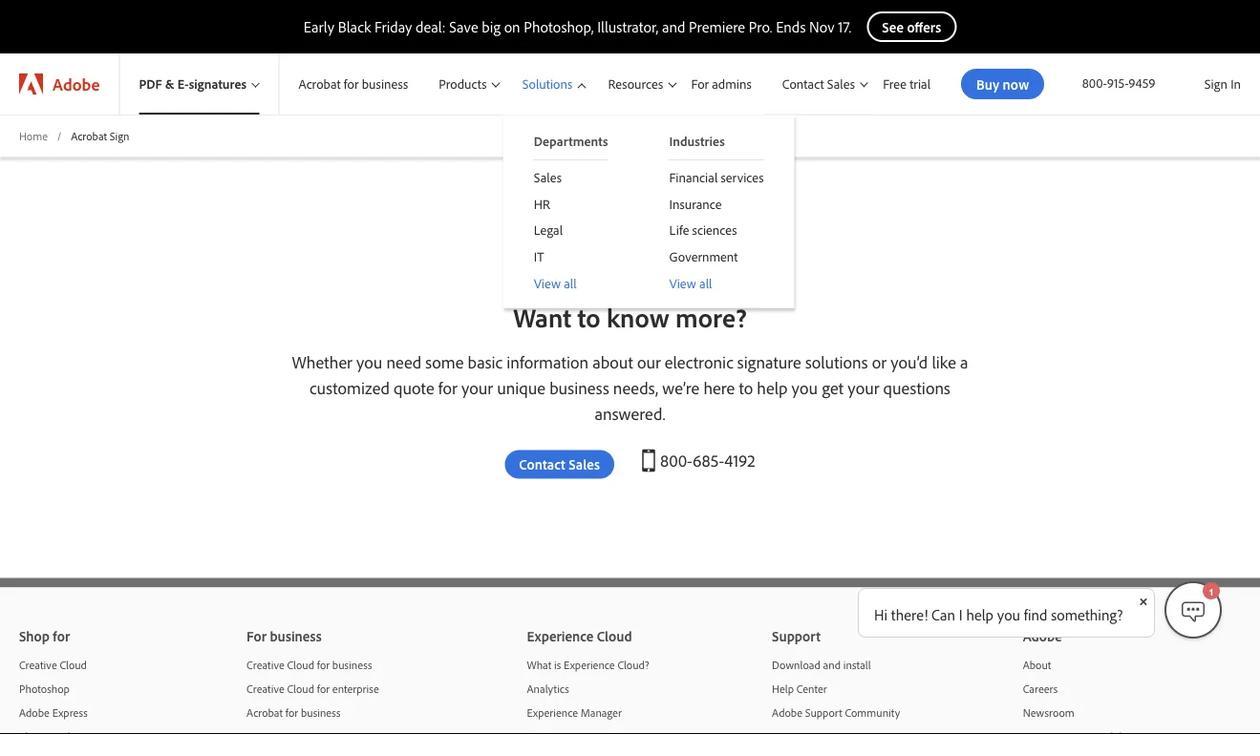Task type: locate. For each thing, give the bounding box(es) containing it.
1 vertical spatial contact
[[519, 456, 565, 474]]

newsroom
[[1023, 706, 1074, 720]]

express
[[52, 706, 88, 720]]

hi there! can i help you find something?
[[874, 606, 1123, 625]]

pdf & e-signatures button
[[120, 53, 278, 115]]

0 horizontal spatial you
[[356, 351, 382, 373]]

0 vertical spatial and
[[662, 17, 685, 36]]

creative for creative cloud photoshop adobe express
[[19, 659, 57, 673]]

contact down ends
[[782, 75, 824, 92]]

1 horizontal spatial view all
[[669, 275, 712, 291]]

help down signature
[[757, 377, 788, 399]]

early
[[303, 17, 334, 36]]

0 vertical spatial contact
[[782, 75, 824, 92]]

our
[[637, 351, 661, 373]]

0 vertical spatial 800-
[[1082, 75, 1107, 91]]

departments
[[534, 133, 608, 150]]

1 horizontal spatial to
[[739, 377, 753, 399]]

1 horizontal spatial acrobat
[[247, 706, 283, 720]]

and left install
[[823, 659, 841, 673]]

you left find
[[997, 606, 1020, 625]]

800-685-4192 link
[[637, 450, 755, 473]]

about
[[1023, 659, 1051, 673]]

0 horizontal spatial contact
[[519, 456, 565, 474]]

quote
[[394, 377, 434, 399]]

0 horizontal spatial all
[[564, 275, 577, 291]]

800- inside 'link'
[[660, 450, 693, 472]]

acrobat for business link down enterprise at bottom left
[[247, 702, 519, 725]]

1 horizontal spatial and
[[823, 659, 841, 673]]

for down some
[[438, 377, 457, 399]]

to
[[578, 300, 601, 334], [739, 377, 753, 399]]

2 view from the left
[[669, 275, 696, 291]]

is
[[554, 659, 561, 673]]

all for it
[[564, 275, 577, 291]]

0 horizontal spatial acrobat
[[71, 128, 107, 143]]

you up customized
[[356, 351, 382, 373]]

newsroom link
[[1023, 702, 1241, 725]]

manager
[[581, 706, 622, 720]]

cloud inside creative cloud photoshop adobe express
[[60, 659, 87, 673]]

2 horizontal spatial sales
[[827, 75, 855, 92]]

sales inside dropdown button
[[827, 75, 855, 92]]

sales up hr
[[534, 169, 562, 186]]

cloud up creative cloud for enterprise link
[[287, 659, 314, 673]]

acrobat for business link
[[279, 53, 420, 115], [247, 702, 519, 725]]

business inside whether you need some basic information about our electronic signature solutions or you'd like a customized quote for your unique business needs, we're here to help you get your questions answered.
[[549, 377, 609, 399]]

view all for it
[[534, 275, 577, 291]]

0 horizontal spatial view all
[[534, 275, 577, 291]]

what
[[527, 659, 551, 673]]

0 horizontal spatial contact sales
[[519, 456, 600, 474]]

0 horizontal spatial 800-
[[660, 450, 693, 472]]

0 vertical spatial acrobat for business link
[[279, 53, 420, 115]]

0 horizontal spatial help
[[757, 377, 788, 399]]

1 vertical spatial to
[[739, 377, 753, 399]]

acrobat for business link down black
[[279, 53, 420, 115]]

view for it
[[534, 275, 561, 291]]

view down government
[[669, 275, 696, 291]]

cloud?
[[618, 659, 649, 673]]

hi
[[874, 606, 888, 625]]

915-
[[1107, 75, 1128, 91]]

1 vertical spatial you
[[792, 377, 818, 399]]

government
[[669, 248, 738, 265]]

ends
[[776, 17, 806, 36]]

cloud for for
[[287, 659, 314, 673]]

1 vertical spatial acrobat
[[71, 128, 107, 143]]

help right i
[[966, 606, 993, 625]]

2 horizontal spatial adobe
[[772, 706, 802, 720]]

needs,
[[613, 377, 658, 399]]

2 view all link from the left
[[639, 270, 794, 296]]

adobe up acrobat sign
[[53, 73, 100, 95]]

some
[[425, 351, 464, 373]]

business down enterprise at bottom left
[[301, 706, 341, 720]]

creative cloud for enterprise link
[[247, 678, 519, 702]]

hr link
[[503, 191, 639, 217]]

sign left in
[[1204, 75, 1227, 92]]

creative cloud for business creative cloud for enterprise acrobat for business
[[247, 659, 379, 720]]

financial
[[669, 169, 718, 186]]

i
[[959, 606, 963, 625]]

adobe
[[53, 73, 100, 95], [19, 706, 50, 720], [772, 706, 802, 720]]

view all down it link
[[534, 275, 577, 291]]

sign down "adobe" link
[[110, 128, 129, 143]]

contact inside dropdown button
[[782, 75, 824, 92]]

contact down unique
[[519, 456, 565, 474]]

sign inside sign in button
[[1204, 75, 1227, 92]]

1 vertical spatial and
[[823, 659, 841, 673]]

2 vertical spatial acrobat
[[247, 706, 283, 720]]

life sciences
[[669, 222, 737, 239]]

pdf & e-signatures
[[139, 76, 247, 92]]

creative inside creative cloud photoshop adobe express
[[19, 659, 57, 673]]

and inside download and install help center adobe support community
[[823, 659, 841, 673]]

2 horizontal spatial acrobat
[[298, 76, 341, 92]]

experience
[[564, 659, 615, 673], [527, 706, 578, 720]]

1 horizontal spatial contact
[[782, 75, 824, 92]]

all down government
[[699, 275, 712, 291]]

friday
[[375, 17, 412, 36]]

about careers newsroom
[[1023, 659, 1074, 720]]

cloud left enterprise at bottom left
[[287, 682, 314, 697]]

enterprise
[[332, 682, 379, 697]]

like
[[932, 351, 956, 373]]

questions
[[883, 377, 950, 399]]

view all link down government
[[639, 270, 794, 296]]

analytics link
[[527, 678, 757, 702]]

to right here at the right bottom of page
[[739, 377, 753, 399]]

e-
[[177, 76, 189, 92]]

1 vertical spatial sign
[[110, 128, 129, 143]]

800- left 4192
[[660, 450, 693, 472]]

adobe down 'photoshop'
[[19, 706, 50, 720]]

all down it link
[[564, 275, 577, 291]]

view all down government
[[669, 275, 712, 291]]

adobe down help
[[772, 706, 802, 720]]

and
[[662, 17, 685, 36], [823, 659, 841, 673]]

2 vertical spatial sales
[[569, 456, 600, 474]]

contact sales down nov
[[782, 75, 855, 92]]

home link
[[19, 128, 48, 144]]

you'd
[[890, 351, 928, 373]]

1 vertical spatial help
[[966, 606, 993, 625]]

0 vertical spatial contact sales
[[782, 75, 855, 92]]

photoshop link
[[19, 678, 231, 702]]

1 horizontal spatial sales
[[569, 456, 600, 474]]

0 vertical spatial you
[[356, 351, 382, 373]]

1 vertical spatial sales
[[534, 169, 562, 186]]

1 view from the left
[[534, 275, 561, 291]]

sales
[[827, 75, 855, 92], [534, 169, 562, 186], [569, 456, 600, 474]]

business down information
[[549, 377, 609, 399]]

17.
[[838, 17, 851, 36]]

black
[[338, 17, 371, 36]]

sales down answered. on the bottom
[[569, 456, 600, 474]]

adobe link
[[0, 53, 119, 115]]

for inside whether you need some basic information about our electronic signature solutions or you'd like a customized quote for your unique business needs, we're here to help you get your questions answered.
[[438, 377, 457, 399]]

0 horizontal spatial and
[[662, 17, 685, 36]]

you left get
[[792, 377, 818, 399]]

life
[[669, 222, 689, 239]]

1 horizontal spatial all
[[699, 275, 712, 291]]

0 horizontal spatial view
[[534, 275, 561, 291]]

1 your from the left
[[461, 377, 493, 399]]

2 view all from the left
[[669, 275, 712, 291]]

1 view all link from the left
[[503, 270, 639, 296]]

careers link
[[1023, 678, 1241, 702]]

basic
[[468, 351, 503, 373]]

2 all from the left
[[699, 275, 712, 291]]

800-
[[1082, 75, 1107, 91], [660, 450, 693, 472]]

0 vertical spatial sign
[[1204, 75, 1227, 92]]

0 vertical spatial help
[[757, 377, 788, 399]]

view down it
[[534, 275, 561, 291]]

1 vertical spatial 800-
[[660, 450, 693, 472]]

to right want
[[578, 300, 601, 334]]

or
[[872, 351, 887, 373]]

experience down analytics
[[527, 706, 578, 720]]

2 horizontal spatial you
[[997, 606, 1020, 625]]

0 horizontal spatial your
[[461, 377, 493, 399]]

community
[[845, 706, 900, 720]]

illustrator,
[[597, 17, 658, 36]]

a
[[960, 351, 968, 373]]

creative cloud for business link
[[247, 654, 519, 678]]

we're
[[662, 377, 699, 399]]

help
[[757, 377, 788, 399], [966, 606, 993, 625]]

1 horizontal spatial 800-
[[1082, 75, 1107, 91]]

0 vertical spatial sales
[[827, 75, 855, 92]]

1 horizontal spatial sign
[[1204, 75, 1227, 92]]

2 your from the left
[[848, 377, 879, 399]]

1 horizontal spatial help
[[966, 606, 993, 625]]

0 horizontal spatial adobe
[[19, 706, 50, 720]]

800- left 9459
[[1082, 75, 1107, 91]]

for
[[344, 76, 359, 92], [438, 377, 457, 399], [317, 659, 330, 673], [317, 682, 330, 697], [285, 706, 298, 720]]

1
[[1209, 587, 1214, 598]]

your down "or"
[[848, 377, 879, 399]]

acrobat for business
[[298, 76, 408, 92]]

business down friday
[[362, 76, 408, 92]]

view all link down it
[[503, 270, 639, 296]]

in
[[1231, 75, 1241, 92]]

1 horizontal spatial your
[[848, 377, 879, 399]]

sales left free
[[827, 75, 855, 92]]

signatures
[[189, 76, 247, 92]]

resources
[[608, 76, 663, 92]]

legal
[[534, 222, 563, 239]]

need
[[386, 351, 421, 373]]

0 vertical spatial acrobat
[[298, 76, 341, 92]]

help
[[772, 682, 794, 697]]

1 view all from the left
[[534, 275, 577, 291]]

view all for government
[[669, 275, 712, 291]]

1 horizontal spatial contact sales
[[782, 75, 855, 92]]

for down black
[[344, 76, 359, 92]]

cloud up 'photoshop'
[[60, 659, 87, 673]]

experience right is
[[564, 659, 615, 673]]

1 horizontal spatial view
[[669, 275, 696, 291]]

0 horizontal spatial to
[[578, 300, 601, 334]]

your down 'basic'
[[461, 377, 493, 399]]

contact sales down unique
[[519, 456, 600, 474]]

1 vertical spatial contact sales
[[519, 456, 600, 474]]

about
[[592, 351, 633, 373]]

0 vertical spatial experience
[[564, 659, 615, 673]]

and left premiere
[[662, 17, 685, 36]]

products
[[439, 76, 487, 92]]

contact sales for contact sales link
[[519, 456, 600, 474]]

contact sales inside dropdown button
[[782, 75, 855, 92]]

1 vertical spatial acrobat for business link
[[247, 702, 519, 725]]

1 all from the left
[[564, 275, 577, 291]]

business up enterprise at bottom left
[[332, 659, 372, 673]]

0 horizontal spatial sign
[[110, 128, 129, 143]]

get
[[822, 377, 844, 399]]

you
[[356, 351, 382, 373], [792, 377, 818, 399], [997, 606, 1020, 625]]



Task type: vqa. For each thing, say whether or not it's contained in the screenshot.
as
no



Task type: describe. For each thing, give the bounding box(es) containing it.
download and install link
[[772, 654, 1007, 678]]

financial services
[[669, 169, 764, 186]]

photoshop,
[[524, 17, 594, 36]]

for down creative cloud for enterprise link
[[285, 706, 298, 720]]

what is experience cloud? link
[[527, 654, 757, 678]]

to inside whether you need some basic information about our electronic signature solutions or you'd like a customized quote for your unique business needs, we're here to help you get your questions answered.
[[739, 377, 753, 399]]

center
[[796, 682, 827, 697]]

free
[[883, 76, 907, 92]]

answered.
[[595, 403, 665, 424]]

sign in button
[[1201, 68, 1245, 100]]

sales for contact sales link
[[569, 456, 600, 474]]

contact sales for contact sales dropdown button
[[782, 75, 855, 92]]

whether you need some basic information about our electronic signature solutions or you'd like a customized quote for your unique business needs, we're here to help you get your questions answered.
[[292, 351, 968, 424]]

view for government
[[669, 275, 696, 291]]

services
[[721, 169, 764, 186]]

pdf
[[139, 76, 162, 92]]

for
[[691, 76, 709, 92]]

2 vertical spatial you
[[997, 606, 1020, 625]]

4192
[[724, 450, 755, 472]]

acrobat for acrobat for business
[[298, 76, 341, 92]]

for up creative cloud for enterprise link
[[317, 659, 330, 673]]

0 vertical spatial to
[[578, 300, 601, 334]]

1 horizontal spatial adobe
[[53, 73, 100, 95]]

analytics
[[527, 682, 569, 697]]

insurance link
[[639, 191, 794, 217]]

contact for contact sales dropdown button
[[782, 75, 824, 92]]

free trial
[[883, 76, 931, 92]]

all for government
[[699, 275, 712, 291]]

nov
[[809, 17, 835, 36]]

sciences
[[692, 222, 737, 239]]

9459
[[1128, 75, 1155, 91]]

creative for creative cloud for business creative cloud for enterprise acrobat for business
[[247, 659, 284, 673]]

800-685-4192
[[660, 450, 755, 472]]

help inside whether you need some basic information about our electronic signature solutions or you'd like a customized quote for your unique business needs, we're here to help you get your questions answered.
[[757, 377, 788, 399]]

contact for contact sales link
[[519, 456, 565, 474]]

on
[[504, 17, 520, 36]]

can
[[931, 606, 955, 625]]

life sciences link
[[639, 217, 794, 243]]

for admins link
[[680, 53, 763, 115]]

whether
[[292, 351, 352, 373]]

experience manager link
[[527, 702, 757, 725]]

big
[[482, 17, 501, 36]]

view all link for it
[[503, 270, 639, 296]]

legal link
[[503, 217, 639, 243]]

sign in
[[1204, 75, 1241, 92]]

solutions button
[[503, 53, 589, 115]]

adobe support community link
[[772, 702, 1007, 725]]

contact sales button
[[763, 53, 871, 115]]

800- for 685-
[[660, 450, 693, 472]]

sales for contact sales dropdown button
[[827, 75, 855, 92]]

for left enterprise at bottom left
[[317, 682, 330, 697]]

here
[[703, 377, 735, 399]]

sales link
[[503, 160, 639, 191]]

acrobat inside the creative cloud for business creative cloud for enterprise acrobat for business
[[247, 706, 283, 720]]

800- for 915-
[[1082, 75, 1107, 91]]

financial services link
[[639, 160, 794, 191]]

1 button
[[1164, 582, 1222, 639]]

contact sales link
[[505, 451, 614, 479]]

0 horizontal spatial sales
[[534, 169, 562, 186]]

early black friday deal: save big on photoshop, illustrator, and premiere pro. ends nov 17.
[[303, 17, 851, 36]]

save
[[449, 17, 478, 36]]

government link
[[639, 243, 794, 270]]

electronic
[[665, 351, 733, 373]]

creative cloud link
[[19, 654, 231, 678]]

free trial link
[[871, 53, 942, 115]]

signature
[[737, 351, 801, 373]]

adobe inside download and install help center adobe support community
[[772, 706, 802, 720]]

800-915-9459 link
[[1082, 75, 1155, 91]]

products button
[[420, 53, 503, 115]]

adobe inside creative cloud photoshop adobe express
[[19, 706, 50, 720]]

deal:
[[416, 17, 446, 36]]

1 vertical spatial experience
[[527, 706, 578, 720]]

800-915-9459
[[1082, 75, 1155, 91]]

creative cloud photoshop adobe express
[[19, 659, 88, 720]]

there!
[[891, 606, 928, 625]]

&
[[165, 76, 174, 92]]

know
[[607, 300, 669, 334]]

want to know more?
[[513, 300, 747, 334]]

support
[[805, 706, 842, 720]]

acrobat sign
[[71, 128, 129, 143]]

insurance
[[669, 195, 722, 212]]

find
[[1024, 606, 1047, 625]]

acrobat for acrobat sign
[[71, 128, 107, 143]]

photoshop
[[19, 682, 70, 697]]

cloud for photoshop
[[60, 659, 87, 673]]

careers
[[1023, 682, 1058, 697]]

1 horizontal spatial you
[[792, 377, 818, 399]]

view all link for government
[[639, 270, 794, 296]]

what is experience cloud? analytics experience manager
[[527, 659, 649, 720]]

about link
[[1023, 654, 1241, 678]]

admins
[[712, 76, 752, 92]]

trial
[[910, 76, 931, 92]]

something?
[[1051, 606, 1123, 625]]

unique
[[497, 377, 545, 399]]

more?
[[675, 300, 747, 334]]

it
[[534, 248, 544, 265]]



